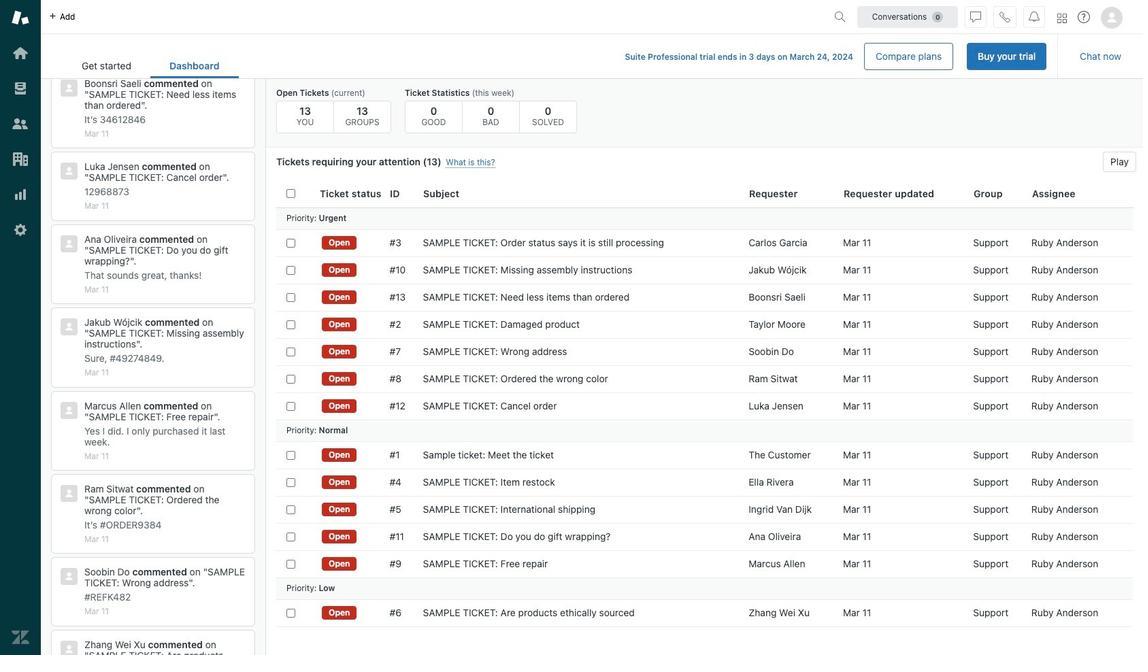 Task type: describe. For each thing, give the bounding box(es) containing it.
organizations image
[[12, 150, 29, 168]]

get help image
[[1079, 11, 1091, 23]]

reporting image
[[12, 186, 29, 204]]

admin image
[[12, 221, 29, 239]]

zendesk image
[[12, 629, 29, 647]]

customers image
[[12, 115, 29, 133]]

Select All Tickets checkbox
[[287, 189, 296, 198]]

get started image
[[12, 44, 29, 62]]

button displays agent's chat status as invisible. image
[[971, 11, 982, 22]]



Task type: vqa. For each thing, say whether or not it's contained in the screenshot.
search box inside PRIMARY 'element'
no



Task type: locate. For each thing, give the bounding box(es) containing it.
tab
[[63, 53, 150, 78]]

zendesk support image
[[12, 9, 29, 27]]

March 24, 2024 text field
[[790, 52, 854, 62]]

notifications image
[[1030, 11, 1040, 22]]

None checkbox
[[287, 239, 296, 248], [287, 293, 296, 302], [287, 348, 296, 356], [287, 478, 296, 487], [287, 533, 296, 542], [287, 560, 296, 569], [287, 239, 296, 248], [287, 293, 296, 302], [287, 348, 296, 356], [287, 478, 296, 487], [287, 533, 296, 542], [287, 560, 296, 569]]

views image
[[12, 80, 29, 97]]

main element
[[0, 0, 41, 656]]

zendesk products image
[[1058, 13, 1068, 23]]

tab list
[[63, 53, 239, 78]]

None checkbox
[[287, 266, 296, 275], [287, 320, 296, 329], [287, 375, 296, 384], [287, 402, 296, 411], [287, 451, 296, 460], [287, 506, 296, 514], [287, 609, 296, 618], [287, 266, 296, 275], [287, 320, 296, 329], [287, 375, 296, 384], [287, 402, 296, 411], [287, 451, 296, 460], [287, 506, 296, 514], [287, 609, 296, 618]]

grid
[[266, 180, 1144, 656]]



